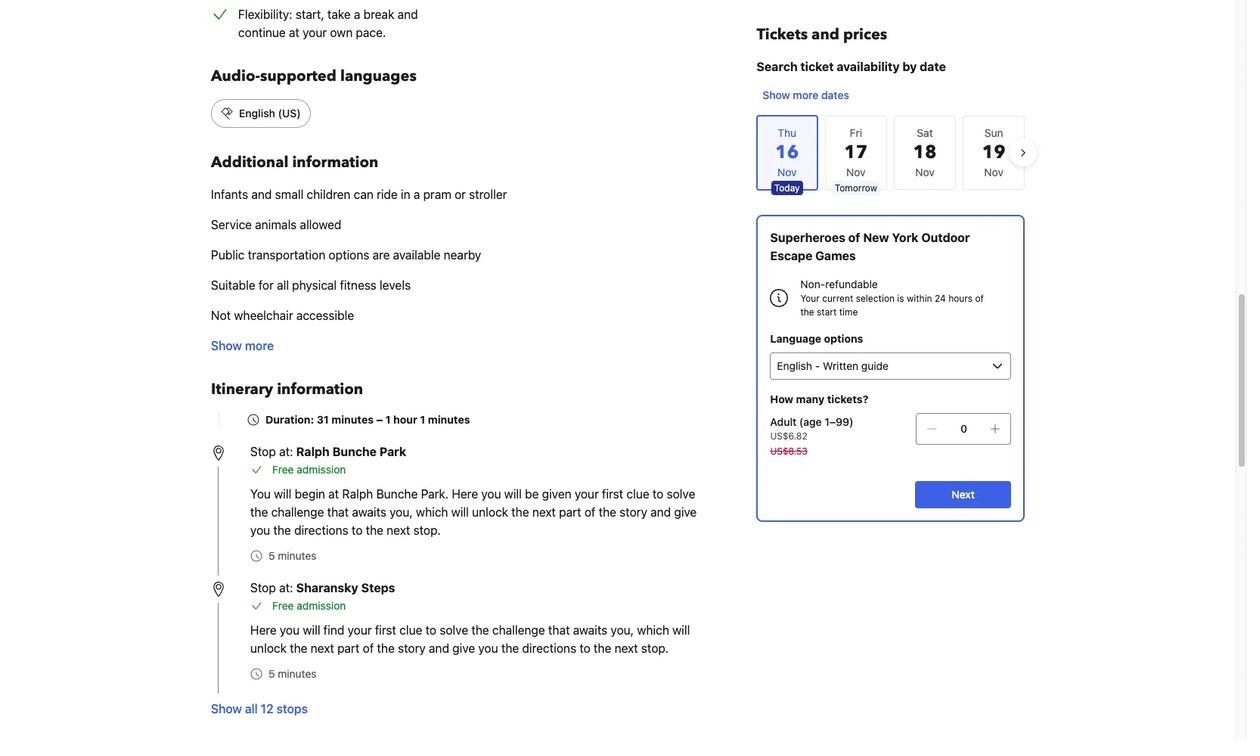 Task type: describe. For each thing, give the bounding box(es) containing it.
and inside here you will find your first clue to solve the challenge that awaits you, which will unlock the next part of the story and give you the directions to the next stop.
[[429, 642, 449, 655]]

give inside 'you will begin at ralph bunche park. here you will be given your first clue to solve the challenge that awaits you, which will unlock the next part of the story and give you the directions to the next stop.'
[[674, 505, 697, 519]]

languages
[[340, 66, 417, 86]]

break
[[364, 8, 395, 21]]

allowed
[[300, 218, 342, 232]]

tickets and prices
[[757, 24, 887, 45]]

0 horizontal spatial options
[[329, 248, 370, 262]]

not wheelchair accessible
[[211, 309, 354, 322]]

show for show all 12 stops
[[211, 702, 242, 716]]

sharansky
[[296, 581, 358, 595]]

english (us)
[[239, 107, 301, 120]]

24
[[935, 293, 946, 304]]

show all 12 stops button
[[211, 700, 308, 718]]

here inside here you will find your first clue to solve the challenge that awaits you, which will unlock the next part of the story and give you the directions to the next stop.
[[250, 623, 277, 637]]

(age
[[799, 415, 822, 428]]

search
[[757, 60, 798, 73]]

tickets?
[[827, 393, 869, 406]]

–
[[376, 413, 383, 426]]

current
[[822, 293, 853, 304]]

public transportation options are available nearby
[[211, 248, 482, 262]]

ticket
[[801, 60, 834, 73]]

park.
[[421, 487, 449, 501]]

fri 17 nov tomorrow
[[835, 126, 878, 194]]

new
[[863, 231, 889, 244]]

children
[[307, 188, 351, 201]]

fri
[[850, 126, 863, 139]]

games
[[815, 249, 856, 263]]

your inside 'you will begin at ralph bunche park. here you will be given your first clue to solve the challenge that awaits you, which will unlock the next part of the story and give you the directions to the next stop.'
[[575, 487, 599, 501]]

unlock inside 'you will begin at ralph bunche park. here you will be given your first clue to solve the challenge that awaits you, which will unlock the next part of the story and give you the directions to the next stop.'
[[472, 505, 509, 519]]

date
[[920, 60, 946, 73]]

given
[[542, 487, 572, 501]]

can
[[354, 188, 374, 201]]

1 horizontal spatial options
[[824, 332, 863, 345]]

challenge inside 'you will begin at ralph bunche park. here you will be given your first clue to solve the challenge that awaits you, which will unlock the next part of the story and give you the directions to the next stop.'
[[271, 505, 324, 519]]

itinerary
[[211, 379, 273, 400]]

duration:
[[266, 413, 314, 426]]

information for additional information
[[292, 152, 379, 173]]

give inside here you will find your first clue to solve the challenge that awaits you, which will unlock the next part of the story and give you the directions to the next stop.
[[453, 642, 475, 655]]

free for ralph
[[272, 463, 294, 476]]

outdoor
[[921, 231, 970, 244]]

or
[[455, 188, 466, 201]]

itinerary information
[[211, 379, 363, 400]]

be
[[525, 487, 539, 501]]

flexibility: start, take a break and continue at your own pace.
[[238, 8, 418, 39]]

next button
[[915, 481, 1012, 508]]

many
[[796, 393, 825, 406]]

solve inside here you will find your first clue to solve the challenge that awaits you, which will unlock the next part of the story and give you the directions to the next stop.
[[440, 623, 468, 637]]

time
[[839, 306, 858, 318]]

show more dates button
[[757, 82, 855, 109]]

part inside 'you will begin at ralph bunche park. here you will be given your first clue to solve the challenge that awaits you, which will unlock the next part of the story and give you the directions to the next stop.'
[[559, 505, 582, 519]]

here you will find your first clue to solve the challenge that awaits you, which will unlock the next part of the story and give you the directions to the next stop.
[[250, 623, 690, 655]]

by
[[903, 60, 917, 73]]

audio-
[[211, 66, 260, 86]]

stop. inside 'you will begin at ralph bunche park. here you will be given your first clue to solve the challenge that awaits you, which will unlock the next part of the story and give you the directions to the next stop.'
[[414, 524, 441, 537]]

you, inside 'you will begin at ralph bunche park. here you will be given your first clue to solve the challenge that awaits you, which will unlock the next part of the story and give you the directions to the next stop.'
[[390, 505, 413, 519]]

non-
[[800, 278, 825, 291]]

you
[[250, 487, 271, 501]]

0 horizontal spatial ralph
[[296, 445, 330, 459]]

5 for you will begin at ralph bunche park. here you will be given your first clue to solve the challenge that awaits you, which will unlock the next part of the story and give you the directions to the next stop.
[[269, 549, 275, 562]]

unlock inside here you will find your first clue to solve the challenge that awaits you, which will unlock the next part of the story and give you the directions to the next stop.
[[250, 642, 287, 655]]

directions inside here you will find your first clue to solve the challenge that awaits you, which will unlock the next part of the story and give you the directions to the next stop.
[[522, 642, 577, 655]]

fitness
[[340, 278, 377, 292]]

available
[[393, 248, 441, 262]]

small
[[275, 188, 304, 201]]

search ticket availability by date
[[757, 60, 946, 73]]

how many tickets?
[[770, 393, 869, 406]]

region containing 17
[[744, 109, 1037, 197]]

duration: 31 minutes – 1 hour 1 minutes
[[266, 413, 470, 426]]

pram
[[423, 188, 452, 201]]

sun
[[985, 126, 1004, 139]]

service animals allowed
[[211, 218, 342, 232]]

story inside here you will find your first clue to solve the challenge that awaits you, which will unlock the next part of the story and give you the directions to the next stop.
[[398, 642, 426, 655]]

hour
[[394, 413, 418, 426]]

1–99)
[[825, 415, 854, 428]]

ride
[[377, 188, 398, 201]]

supported
[[260, 66, 337, 86]]

1 horizontal spatial a
[[414, 188, 420, 201]]

free admission for ralph bunche park
[[272, 463, 346, 476]]

you will begin at ralph bunche park. here you will be given your first clue to solve the challenge that awaits you, which will unlock the next part of the story and give you the directions to the next stop.
[[250, 487, 697, 537]]

start,
[[296, 8, 324, 21]]

availability
[[837, 60, 900, 73]]

begin
[[295, 487, 325, 501]]

that inside 'you will begin at ralph bunche park. here you will be given your first clue to solve the challenge that awaits you, which will unlock the next part of the story and give you the directions to the next stop.'
[[327, 505, 349, 519]]

take
[[328, 8, 351, 21]]

service
[[211, 218, 252, 232]]

show for show more
[[211, 339, 242, 353]]

suitable for all physical fitness levels
[[211, 278, 411, 292]]

admission for begin
[[297, 463, 346, 476]]

which inside here you will find your first clue to solve the challenge that awaits you, which will unlock the next part of the story and give you the directions to the next stop.
[[637, 623, 670, 637]]

escape
[[770, 249, 813, 263]]

19
[[983, 140, 1006, 165]]

sat 18 nov
[[914, 126, 937, 179]]

bunche inside 'you will begin at ralph bunche park. here you will be given your first clue to solve the challenge that awaits you, which will unlock the next part of the story and give you the directions to the next stop.'
[[376, 487, 418, 501]]

adult (age 1–99) us$6.82
[[770, 415, 854, 442]]

of inside here you will find your first clue to solve the challenge that awaits you, which will unlock the next part of the story and give you the directions to the next stop.
[[363, 642, 374, 655]]

start
[[817, 306, 837, 318]]

5 minutes for next
[[269, 667, 317, 680]]

in
[[401, 188, 411, 201]]

17
[[845, 140, 868, 165]]

own
[[330, 26, 353, 39]]

minutes left –
[[332, 413, 374, 426]]



Task type: vqa. For each thing, say whether or not it's contained in the screenshot.
first
yes



Task type: locate. For each thing, give the bounding box(es) containing it.
tomorrow
[[835, 182, 878, 194]]

1 vertical spatial your
[[575, 487, 599, 501]]

challenge
[[271, 505, 324, 519], [493, 623, 545, 637]]

1 horizontal spatial at
[[329, 487, 339, 501]]

0 horizontal spatial challenge
[[271, 505, 324, 519]]

within
[[907, 293, 932, 304]]

1 horizontal spatial story
[[620, 505, 648, 519]]

1 free from the top
[[272, 463, 294, 476]]

0
[[961, 422, 967, 435]]

pace.
[[356, 26, 386, 39]]

1 stop from the top
[[250, 445, 276, 459]]

public
[[211, 248, 245, 262]]

language
[[770, 332, 821, 345]]

free down stop at: sharansky steps
[[272, 599, 294, 612]]

not
[[211, 309, 231, 322]]

more down wheelchair
[[245, 339, 274, 353]]

1 nov from the left
[[847, 166, 866, 179]]

0 horizontal spatial first
[[375, 623, 396, 637]]

awaits
[[352, 505, 387, 519], [573, 623, 608, 637]]

and inside flexibility: start, take a break and continue at your own pace.
[[398, 8, 418, 21]]

accessible
[[296, 309, 354, 322]]

your
[[800, 293, 820, 304]]

of inside superheroes of new york outdoor escape games
[[848, 231, 860, 244]]

here right "park." on the bottom left
[[452, 487, 478, 501]]

clue inside here you will find your first clue to solve the challenge that awaits you, which will unlock the next part of the story and give you the directions to the next stop.
[[400, 623, 423, 637]]

a right 'take'
[[354, 8, 360, 21]]

1 horizontal spatial solve
[[667, 487, 696, 501]]

you, inside here you will find your first clue to solve the challenge that awaits you, which will unlock the next part of the story and give you the directions to the next stop.
[[611, 623, 634, 637]]

information up the children on the top left
[[292, 152, 379, 173]]

nov
[[847, 166, 866, 179], [916, 166, 935, 179], [985, 166, 1004, 179]]

1 5 from the top
[[269, 549, 275, 562]]

0 horizontal spatial here
[[250, 623, 277, 637]]

part down find
[[338, 642, 360, 655]]

0 vertical spatial solve
[[667, 487, 696, 501]]

0 horizontal spatial at
[[289, 26, 300, 39]]

0 vertical spatial unlock
[[472, 505, 509, 519]]

31
[[317, 413, 329, 426]]

2 stop from the top
[[250, 581, 276, 595]]

free admission for sharansky steps
[[272, 599, 346, 612]]

first right the given
[[602, 487, 624, 501]]

here left find
[[250, 623, 277, 637]]

solve
[[667, 487, 696, 501], [440, 623, 468, 637]]

ralph down 31
[[296, 445, 330, 459]]

admission for will
[[297, 599, 346, 612]]

1 vertical spatial at:
[[279, 581, 293, 595]]

ralph right begin
[[342, 487, 373, 501]]

will
[[274, 487, 292, 501], [504, 487, 522, 501], [452, 505, 469, 519], [303, 623, 320, 637], [673, 623, 690, 637]]

bunche down duration: 31 minutes – 1 hour 1 minutes
[[333, 445, 377, 459]]

more left dates
[[793, 89, 819, 101]]

options up fitness
[[329, 248, 370, 262]]

challenge inside here you will find your first clue to solve the challenge that awaits you, which will unlock the next part of the story and give you the directions to the next stop.
[[493, 623, 545, 637]]

all left 12
[[245, 702, 258, 716]]

1 vertical spatial directions
[[522, 642, 577, 655]]

part inside here you will find your first clue to solve the challenge that awaits you, which will unlock the next part of the story and give you the directions to the next stop.
[[338, 642, 360, 655]]

here
[[452, 487, 478, 501], [250, 623, 277, 637]]

nov for 19
[[985, 166, 1004, 179]]

1 free admission from the top
[[272, 463, 346, 476]]

at inside flexibility: start, take a break and continue at your own pace.
[[289, 26, 300, 39]]

stop at: sharansky steps
[[250, 581, 395, 595]]

tickets
[[757, 24, 808, 45]]

stop left sharansky
[[250, 581, 276, 595]]

unlock
[[472, 505, 509, 519], [250, 642, 287, 655]]

stop. inside here you will find your first clue to solve the challenge that awaits you, which will unlock the next part of the story and give you the directions to the next stop.
[[642, 642, 669, 655]]

continue
[[238, 26, 286, 39]]

1 horizontal spatial ralph
[[342, 487, 373, 501]]

1 horizontal spatial give
[[674, 505, 697, 519]]

1 vertical spatial a
[[414, 188, 420, 201]]

nov inside fri 17 nov tomorrow
[[847, 166, 866, 179]]

0 vertical spatial a
[[354, 8, 360, 21]]

0 vertical spatial challenge
[[271, 505, 324, 519]]

0 vertical spatial all
[[277, 278, 289, 292]]

5 for here you will find your first clue to solve the challenge that awaits you, which will unlock the next part of the story and give you the directions to the next stop.
[[269, 667, 275, 680]]

stop at: ralph bunche park
[[250, 445, 406, 459]]

minutes up stops
[[278, 667, 317, 680]]

5 minutes for challenge
[[269, 549, 317, 562]]

1 vertical spatial stop
[[250, 581, 276, 595]]

bunche
[[333, 445, 377, 459], [376, 487, 418, 501]]

0 horizontal spatial you,
[[390, 505, 413, 519]]

1 at: from the top
[[279, 445, 293, 459]]

0 vertical spatial directions
[[294, 524, 349, 537]]

1 vertical spatial that
[[549, 623, 570, 637]]

0 horizontal spatial more
[[245, 339, 274, 353]]

0 horizontal spatial give
[[453, 642, 475, 655]]

story
[[620, 505, 648, 519], [398, 642, 426, 655]]

1 horizontal spatial challenge
[[493, 623, 545, 637]]

2 5 minutes from the top
[[269, 667, 317, 680]]

1 vertical spatial 5
[[269, 667, 275, 680]]

(us)
[[278, 107, 301, 120]]

2 admission from the top
[[297, 599, 346, 612]]

transportation
[[248, 248, 326, 262]]

all
[[277, 278, 289, 292], [245, 702, 258, 716]]

1 vertical spatial first
[[375, 623, 396, 637]]

1 vertical spatial bunche
[[376, 487, 418, 501]]

your right the given
[[575, 487, 599, 501]]

region
[[744, 109, 1037, 197]]

2 5 from the top
[[269, 667, 275, 680]]

12
[[261, 702, 274, 716]]

of inside 'you will begin at ralph bunche park. here you will be given your first clue to solve the challenge that awaits you, which will unlock the next part of the story and give you the directions to the next stop.'
[[585, 505, 596, 519]]

1 vertical spatial free
[[272, 599, 294, 612]]

part down the given
[[559, 505, 582, 519]]

stop for stop at: ralph bunche park
[[250, 445, 276, 459]]

steps
[[361, 581, 395, 595]]

1 vertical spatial free admission
[[272, 599, 346, 612]]

nov up tomorrow
[[847, 166, 866, 179]]

stop for stop at: sharansky steps
[[250, 581, 276, 595]]

0 vertical spatial awaits
[[352, 505, 387, 519]]

your down start,
[[303, 26, 327, 39]]

show all 12 stops
[[211, 702, 308, 716]]

1 horizontal spatial more
[[793, 89, 819, 101]]

2 at: from the top
[[279, 581, 293, 595]]

0 horizontal spatial 1
[[386, 413, 391, 426]]

at: for sharansky steps
[[279, 581, 293, 595]]

nov down 18
[[916, 166, 935, 179]]

at inside 'you will begin at ralph bunche park. here you will be given your first clue to solve the challenge that awaits you, which will unlock the next part of the story and give you the directions to the next stop.'
[[329, 487, 339, 501]]

show left 12
[[211, 702, 242, 716]]

at:
[[279, 445, 293, 459], [279, 581, 293, 595]]

a right in
[[414, 188, 420, 201]]

show down search
[[763, 89, 790, 101]]

stop down duration:
[[250, 445, 276, 459]]

bunche left "park." on the bottom left
[[376, 487, 418, 501]]

0 vertical spatial part
[[559, 505, 582, 519]]

language options
[[770, 332, 863, 345]]

1 vertical spatial options
[[824, 332, 863, 345]]

1 horizontal spatial part
[[559, 505, 582, 519]]

non-refundable your current selection is within 24 hours of the start time
[[800, 278, 984, 318]]

us$8.53
[[770, 446, 808, 457]]

first inside here you will find your first clue to solve the challenge that awaits you, which will unlock the next part of the story and give you the directions to the next stop.
[[375, 623, 396, 637]]

1 vertical spatial at
[[329, 487, 339, 501]]

1 vertical spatial clue
[[400, 623, 423, 637]]

additional
[[211, 152, 289, 173]]

5 minutes
[[269, 549, 317, 562], [269, 667, 317, 680]]

nov for 18
[[916, 166, 935, 179]]

5 minutes up stop at: sharansky steps
[[269, 549, 317, 562]]

nov inside "sun 19 nov"
[[985, 166, 1004, 179]]

next
[[952, 488, 975, 501]]

ralph inside 'you will begin at ralph bunche park. here you will be given your first clue to solve the challenge that awaits you, which will unlock the next part of the story and give you the directions to the next stop.'
[[342, 487, 373, 501]]

story inside 'you will begin at ralph bunche park. here you will be given your first clue to solve the challenge that awaits you, which will unlock the next part of the story and give you the directions to the next stop.'
[[620, 505, 648, 519]]

a inside flexibility: start, take a break and continue at your own pace.
[[354, 8, 360, 21]]

1 right hour
[[420, 413, 426, 426]]

admission down stop at: sharansky steps
[[297, 599, 346, 612]]

18
[[914, 140, 937, 165]]

0 vertical spatial information
[[292, 152, 379, 173]]

dates
[[821, 89, 849, 101]]

0 vertical spatial at
[[289, 26, 300, 39]]

1 horizontal spatial stop.
[[642, 642, 669, 655]]

nearby
[[444, 248, 482, 262]]

0 vertical spatial you,
[[390, 505, 413, 519]]

1 vertical spatial challenge
[[493, 623, 545, 637]]

sun 19 nov
[[983, 126, 1006, 179]]

1 vertical spatial information
[[277, 379, 363, 400]]

1 horizontal spatial awaits
[[573, 623, 608, 637]]

which inside 'you will begin at ralph bunche park. here you will be given your first clue to solve the challenge that awaits you, which will unlock the next part of the story and give you the directions to the next stop.'
[[416, 505, 448, 519]]

free down stop at: ralph bunche park
[[272, 463, 294, 476]]

1 vertical spatial stop.
[[642, 642, 669, 655]]

0 vertical spatial show
[[763, 89, 790, 101]]

2 vertical spatial your
[[348, 623, 372, 637]]

0 vertical spatial options
[[329, 248, 370, 262]]

physical
[[292, 278, 337, 292]]

0 vertical spatial that
[[327, 505, 349, 519]]

first down steps
[[375, 623, 396, 637]]

minutes up stop at: sharansky steps
[[278, 549, 317, 562]]

and inside 'you will begin at ralph bunche park. here you will be given your first clue to solve the challenge that awaits you, which will unlock the next part of the story and give you the directions to the next stop.'
[[651, 505, 671, 519]]

0 vertical spatial bunche
[[333, 445, 377, 459]]

1 horizontal spatial your
[[348, 623, 372, 637]]

1 5 minutes from the top
[[269, 549, 317, 562]]

2 horizontal spatial your
[[575, 487, 599, 501]]

0 vertical spatial stop.
[[414, 524, 441, 537]]

infants and small children can ride in a pram or stroller
[[211, 188, 507, 201]]

1 vertical spatial solve
[[440, 623, 468, 637]]

more for show more
[[245, 339, 274, 353]]

5 up 12
[[269, 667, 275, 680]]

nov inside the sat 18 nov
[[916, 166, 935, 179]]

adult
[[770, 415, 797, 428]]

0 horizontal spatial that
[[327, 505, 349, 519]]

a
[[354, 8, 360, 21], [414, 188, 420, 201]]

1
[[386, 413, 391, 426], [420, 413, 426, 426]]

0 vertical spatial your
[[303, 26, 327, 39]]

0 vertical spatial 5 minutes
[[269, 549, 317, 562]]

audio-supported languages
[[211, 66, 417, 86]]

1 horizontal spatial first
[[602, 487, 624, 501]]

prices
[[843, 24, 887, 45]]

0 horizontal spatial awaits
[[352, 505, 387, 519]]

1 vertical spatial part
[[338, 642, 360, 655]]

are
[[373, 248, 390, 262]]

nov for 17
[[847, 166, 866, 179]]

1 horizontal spatial here
[[452, 487, 478, 501]]

1 horizontal spatial all
[[277, 278, 289, 292]]

1 horizontal spatial clue
[[627, 487, 650, 501]]

show for show more dates
[[763, 89, 790, 101]]

3 nov from the left
[[985, 166, 1004, 179]]

admission down stop at: ralph bunche park
[[297, 463, 346, 476]]

show more button
[[211, 337, 274, 355]]

2 vertical spatial show
[[211, 702, 242, 716]]

1 vertical spatial which
[[637, 623, 670, 637]]

all right for
[[277, 278, 289, 292]]

1 horizontal spatial which
[[637, 623, 670, 637]]

0 horizontal spatial part
[[338, 642, 360, 655]]

superheroes of new york outdoor escape games
[[770, 231, 970, 263]]

0 vertical spatial give
[[674, 505, 697, 519]]

awaits inside here you will find your first clue to solve the challenge that awaits you, which will unlock the next part of the story and give you the directions to the next stop.
[[573, 623, 608, 637]]

hours
[[949, 293, 973, 304]]

5 up stop at: sharansky steps
[[269, 549, 275, 562]]

5
[[269, 549, 275, 562], [269, 667, 275, 680]]

the inside the non-refundable your current selection is within 24 hours of the start time
[[800, 306, 814, 318]]

0 vertical spatial ralph
[[296, 445, 330, 459]]

0 horizontal spatial stop.
[[414, 524, 441, 537]]

0 vertical spatial which
[[416, 505, 448, 519]]

1 horizontal spatial you,
[[611, 623, 634, 637]]

york
[[892, 231, 919, 244]]

at down start,
[[289, 26, 300, 39]]

1 horizontal spatial unlock
[[472, 505, 509, 519]]

animals
[[255, 218, 297, 232]]

your right find
[[348, 623, 372, 637]]

1 vertical spatial awaits
[[573, 623, 608, 637]]

0 vertical spatial 5
[[269, 549, 275, 562]]

your
[[303, 26, 327, 39], [575, 487, 599, 501], [348, 623, 372, 637]]

2 free admission from the top
[[272, 599, 346, 612]]

your inside flexibility: start, take a break and continue at your own pace.
[[303, 26, 327, 39]]

1 horizontal spatial that
[[549, 623, 570, 637]]

your inside here you will find your first clue to solve the challenge that awaits you, which will unlock the next part of the story and give you the directions to the next stop.
[[348, 623, 372, 637]]

0 horizontal spatial your
[[303, 26, 327, 39]]

at: left sharansky
[[279, 581, 293, 595]]

information up 31
[[277, 379, 363, 400]]

levels
[[380, 278, 411, 292]]

more
[[793, 89, 819, 101], [245, 339, 274, 353]]

0 vertical spatial stop
[[250, 445, 276, 459]]

2 nov from the left
[[916, 166, 935, 179]]

awaits inside 'you will begin at ralph bunche park. here you will be given your first clue to solve the challenge that awaits you, which will unlock the next part of the story and give you the directions to the next stop.'
[[352, 505, 387, 519]]

stops
[[277, 702, 308, 716]]

minutes right hour
[[428, 413, 470, 426]]

0 vertical spatial free
[[272, 463, 294, 476]]

free
[[272, 463, 294, 476], [272, 599, 294, 612]]

at right begin
[[329, 487, 339, 501]]

first inside 'you will begin at ralph bunche park. here you will be given your first clue to solve the challenge that awaits you, which will unlock the next part of the story and give you the directions to the next stop.'
[[602, 487, 624, 501]]

nov down 19
[[985, 166, 1004, 179]]

clue inside 'you will begin at ralph bunche park. here you will be given your first clue to solve the challenge that awaits you, which will unlock the next part of the story and give you the directions to the next stop.'
[[627, 487, 650, 501]]

5 minutes up stops
[[269, 667, 317, 680]]

1 vertical spatial unlock
[[250, 642, 287, 655]]

0 horizontal spatial solve
[[440, 623, 468, 637]]

0 vertical spatial clue
[[627, 487, 650, 501]]

0 vertical spatial first
[[602, 487, 624, 501]]

english
[[239, 107, 275, 120]]

all inside button
[[245, 702, 258, 716]]

0 horizontal spatial a
[[354, 8, 360, 21]]

1 vertical spatial story
[[398, 642, 426, 655]]

information
[[292, 152, 379, 173], [277, 379, 363, 400]]

stroller
[[469, 188, 507, 201]]

1 vertical spatial all
[[245, 702, 258, 716]]

more for show more dates
[[793, 89, 819, 101]]

directions inside 'you will begin at ralph bunche park. here you will be given your first clue to solve the challenge that awaits you, which will unlock the next part of the story and give you the directions to the next stop.'
[[294, 524, 349, 537]]

refundable
[[825, 278, 878, 291]]

1 admission from the top
[[297, 463, 346, 476]]

show down not
[[211, 339, 242, 353]]

selection
[[856, 293, 895, 304]]

here inside 'you will begin at ralph bunche park. here you will be given your first clue to solve the challenge that awaits you, which will unlock the next part of the story and give you the directions to the next stop.'
[[452, 487, 478, 501]]

1 vertical spatial you,
[[611, 623, 634, 637]]

information for itinerary information
[[277, 379, 363, 400]]

0 vertical spatial free admission
[[272, 463, 346, 476]]

of inside the non-refundable your current selection is within 24 hours of the start time
[[975, 293, 984, 304]]

0 vertical spatial here
[[452, 487, 478, 501]]

0 vertical spatial admission
[[297, 463, 346, 476]]

0 horizontal spatial which
[[416, 505, 448, 519]]

infants
[[211, 188, 248, 201]]

that inside here you will find your first clue to solve the challenge that awaits you, which will unlock the next part of the story and give you the directions to the next stop.
[[549, 623, 570, 637]]

options down time
[[824, 332, 863, 345]]

at: for ralph bunche park
[[279, 445, 293, 459]]

free admission down stop at: sharansky steps
[[272, 599, 346, 612]]

2 1 from the left
[[420, 413, 426, 426]]

at: down duration:
[[279, 445, 293, 459]]

1 1 from the left
[[386, 413, 391, 426]]

free for sharansky
[[272, 599, 294, 612]]

find
[[324, 623, 345, 637]]

0 horizontal spatial nov
[[847, 166, 866, 179]]

2 free from the top
[[272, 599, 294, 612]]

solve inside 'you will begin at ralph bunche park. here you will be given your first clue to solve the challenge that awaits you, which will unlock the next part of the story and give you the directions to the next stop.'
[[667, 487, 696, 501]]

1 vertical spatial ralph
[[342, 487, 373, 501]]

0 horizontal spatial all
[[245, 702, 258, 716]]

1 right –
[[386, 413, 391, 426]]

free admission up begin
[[272, 463, 346, 476]]

1 vertical spatial show
[[211, 339, 242, 353]]

show more dates
[[763, 89, 849, 101]]

stop
[[250, 445, 276, 459], [250, 581, 276, 595]]

0 horizontal spatial clue
[[400, 623, 423, 637]]

stop.
[[414, 524, 441, 537], [642, 642, 669, 655]]

wheelchair
[[234, 309, 293, 322]]



